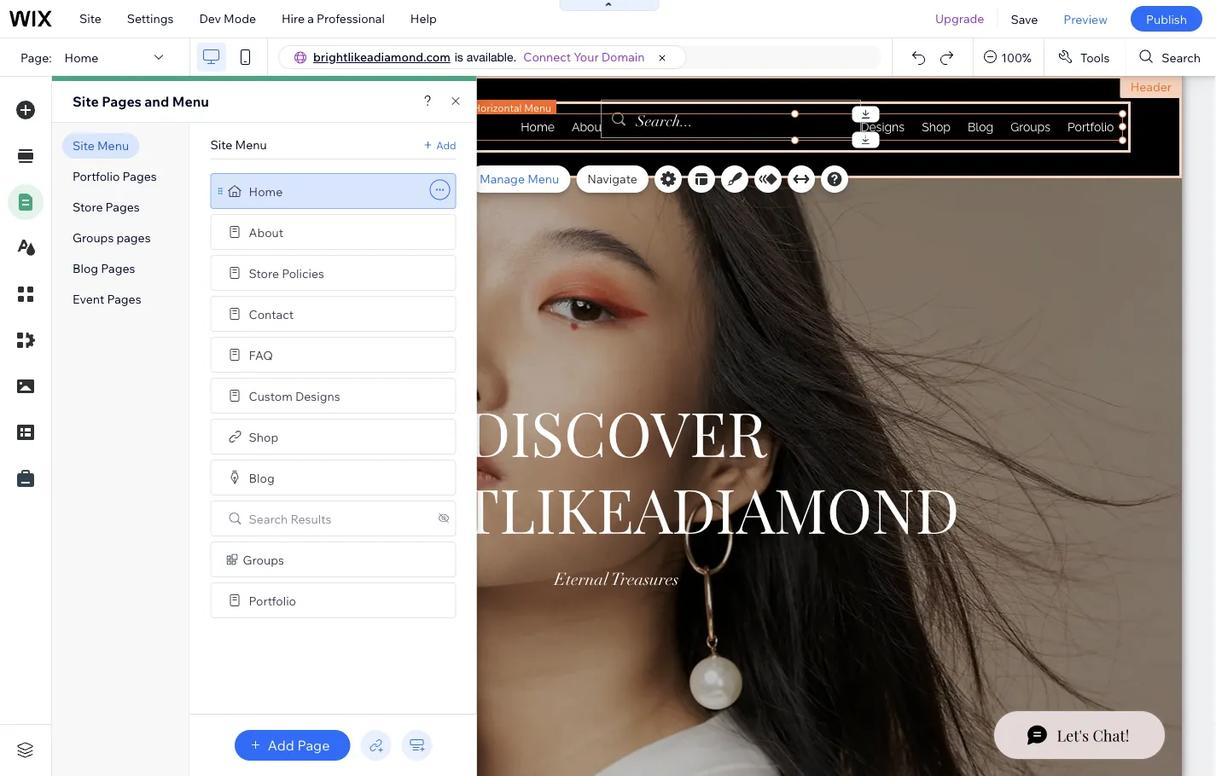 Task type: locate. For each thing, give the bounding box(es) containing it.
groups for groups
[[243, 552, 284, 567]]

horizontal
[[473, 101, 522, 114]]

0 horizontal spatial portfolio
[[73, 169, 120, 184]]

pages right event
[[107, 292, 141, 307]]

search
[[1162, 50, 1201, 65], [249, 511, 288, 526]]

search left results
[[249, 511, 288, 526]]

site left 'and' in the left top of the page
[[73, 93, 99, 110]]

publish button
[[1131, 6, 1202, 32]]

pages down groups pages
[[101, 261, 135, 276]]

event
[[73, 292, 104, 307]]

0 horizontal spatial blog
[[73, 261, 98, 276]]

and
[[145, 93, 169, 110]]

1 horizontal spatial groups
[[243, 552, 284, 567]]

pages for event
[[107, 292, 141, 307]]

1 horizontal spatial search
[[1162, 50, 1201, 65]]

menu up portfolio pages
[[97, 138, 129, 153]]

0 horizontal spatial groups
[[73, 230, 114, 245]]

0 horizontal spatial site menu
[[73, 138, 129, 153]]

2
[[256, 154, 262, 167]]

pages
[[102, 93, 141, 110], [123, 169, 157, 184], [105, 200, 140, 215], [101, 261, 135, 276], [107, 292, 141, 307]]

section:
[[1071, 160, 1117, 175]]

policies
[[282, 266, 324, 281]]

manage
[[480, 172, 525, 186]]

portfolio down search results on the left bottom of page
[[249, 593, 296, 608]]

brightlikeadiamond.com
[[313, 49, 450, 64]]

contact
[[249, 307, 294, 322]]

0 vertical spatial portfolio
[[73, 169, 120, 184]]

0 vertical spatial add
[[436, 139, 456, 151]]

2 horizontal spatial add
[[590, 171, 613, 186]]

quick edit
[[96, 200, 154, 215]]

blog
[[73, 261, 98, 276], [249, 470, 275, 485]]

tools
[[1080, 50, 1110, 65]]

1 vertical spatial store
[[249, 266, 279, 281]]

store left policies
[[249, 266, 279, 281]]

1 vertical spatial groups
[[243, 552, 284, 567]]

groups up blog pages
[[73, 230, 114, 245]]

1 vertical spatial search
[[249, 511, 288, 526]]

horizontal menu
[[473, 101, 551, 114]]

your
[[574, 49, 599, 64]]

1 vertical spatial add
[[590, 171, 613, 186]]

add section
[[590, 171, 659, 186]]

store
[[73, 200, 103, 215], [249, 266, 279, 281]]

portfolio for portfolio
[[249, 593, 296, 608]]

0 vertical spatial search
[[1162, 50, 1201, 65]]

site up portfolio pages
[[73, 138, 95, 153]]

1 horizontal spatial site menu
[[210, 137, 267, 152]]

1 horizontal spatial home
[[249, 184, 283, 199]]

menu right horizontal
[[524, 101, 551, 114]]

search down publish button
[[1162, 50, 1201, 65]]

0 horizontal spatial store
[[73, 200, 103, 215]]

menu
[[172, 93, 209, 110], [524, 101, 551, 114], [235, 137, 267, 152], [97, 138, 129, 153], [528, 172, 559, 186]]

about
[[249, 225, 283, 240]]

search button
[[1126, 38, 1216, 76]]

add for add page
[[268, 737, 294, 754]]

save
[[1011, 11, 1038, 26]]

site
[[79, 11, 101, 26], [73, 93, 99, 110], [210, 137, 232, 152], [73, 138, 95, 153]]

pages for portfolio
[[123, 169, 157, 184]]

1 vertical spatial blog
[[249, 470, 275, 485]]

pages
[[116, 230, 151, 245]]

0 vertical spatial blog
[[73, 261, 98, 276]]

preview
[[1064, 11, 1108, 26]]

search inside button
[[1162, 50, 1201, 65]]

store policies
[[249, 266, 324, 281]]

portfolio pages
[[73, 169, 157, 184]]

pages for blog
[[101, 261, 135, 276]]

2 vertical spatial add
[[268, 737, 294, 754]]

save button
[[998, 0, 1051, 38]]

site menu up column 2
[[210, 137, 267, 152]]

add page
[[268, 737, 330, 754]]

site up column
[[210, 137, 232, 152]]

domain
[[602, 49, 645, 64]]

preview button
[[1051, 0, 1120, 38]]

blog up event
[[73, 261, 98, 276]]

0 vertical spatial groups
[[73, 230, 114, 245]]

add for add
[[436, 139, 456, 151]]

settings
[[127, 11, 174, 26]]

portfolio for portfolio pages
[[73, 169, 120, 184]]

available.
[[467, 50, 517, 64]]

pages down portfolio pages
[[105, 200, 140, 215]]

portfolio up store pages
[[73, 169, 120, 184]]

0 vertical spatial store
[[73, 200, 103, 215]]

dev mode
[[199, 11, 256, 26]]

1 horizontal spatial blog
[[249, 470, 275, 485]]

is available. connect your domain
[[455, 49, 645, 64]]

1 vertical spatial portfolio
[[249, 593, 296, 608]]

pages left 'and' in the left top of the page
[[102, 93, 141, 110]]

welcome
[[1120, 160, 1172, 175]]

100% button
[[974, 38, 1044, 76]]

mode
[[224, 11, 256, 26]]

home
[[65, 50, 98, 65], [249, 184, 283, 199]]

home up site pages and menu on the left
[[65, 50, 98, 65]]

is
[[455, 50, 463, 64]]

store pages
[[73, 200, 140, 215]]

store up groups pages
[[73, 200, 103, 215]]

shop
[[249, 429, 278, 444]]

blog for blog pages
[[73, 261, 98, 276]]

section
[[616, 171, 659, 186]]

search results
[[249, 511, 331, 526]]

1 horizontal spatial add
[[436, 139, 456, 151]]

0 horizontal spatial add
[[268, 737, 294, 754]]

0 horizontal spatial search
[[249, 511, 288, 526]]

add section button
[[559, 166, 674, 191]]

site menu
[[210, 137, 267, 152], [73, 138, 129, 153]]

home down 2
[[249, 184, 283, 199]]

1 horizontal spatial store
[[249, 266, 279, 281]]

menu right manage
[[528, 172, 559, 186]]

groups
[[73, 230, 114, 245], [243, 552, 284, 567]]

site menu up portfolio pages
[[73, 138, 129, 153]]

portfolio
[[73, 169, 120, 184], [249, 593, 296, 608]]

0 vertical spatial home
[[65, 50, 98, 65]]

1 horizontal spatial portfolio
[[249, 593, 296, 608]]

groups down search results on the left bottom of page
[[243, 552, 284, 567]]

blog down 'shop' at the bottom of page
[[249, 470, 275, 485]]

pages up "edit"
[[123, 169, 157, 184]]

custom designs
[[249, 389, 340, 403]]

page
[[297, 737, 330, 754]]

add
[[436, 139, 456, 151], [590, 171, 613, 186], [268, 737, 294, 754]]



Task type: describe. For each thing, give the bounding box(es) containing it.
column 2
[[217, 154, 262, 167]]

event pages
[[73, 292, 141, 307]]

upgrade
[[935, 11, 984, 26]]

pages for store
[[105, 200, 140, 215]]

publish
[[1146, 11, 1187, 26]]

search for search results
[[249, 511, 288, 526]]

section: welcome
[[1071, 160, 1172, 175]]

blog for blog
[[249, 470, 275, 485]]

store for store policies
[[249, 266, 279, 281]]

custom
[[249, 389, 293, 403]]

manage menu
[[480, 172, 559, 186]]

faq
[[249, 348, 273, 362]]

menu right 'and' in the left top of the page
[[172, 93, 209, 110]]

hire
[[282, 11, 305, 26]]

pages for site
[[102, 93, 141, 110]]

connect
[[523, 49, 571, 64]]

blog pages
[[73, 261, 135, 276]]

add for add section
[[590, 171, 613, 186]]

site pages and menu
[[73, 93, 209, 110]]

menu up 2
[[235, 137, 267, 152]]

groups pages
[[73, 230, 151, 245]]

search for search
[[1162, 50, 1201, 65]]

quick
[[96, 200, 129, 215]]

header
[[1131, 79, 1172, 94]]

0 horizontal spatial home
[[65, 50, 98, 65]]

a
[[307, 11, 314, 26]]

professional
[[317, 11, 385, 26]]

edit
[[132, 200, 154, 215]]

100%
[[1001, 50, 1032, 65]]

designs
[[295, 389, 340, 403]]

navigate
[[587, 172, 637, 186]]

results
[[290, 511, 331, 526]]

groups for groups pages
[[73, 230, 114, 245]]

1 vertical spatial home
[[249, 184, 283, 199]]

column
[[217, 154, 254, 167]]

help
[[410, 11, 437, 26]]

dev
[[199, 11, 221, 26]]

add page button
[[235, 731, 350, 761]]

hire a professional
[[282, 11, 385, 26]]

site left the settings
[[79, 11, 101, 26]]

tools button
[[1044, 38, 1125, 76]]

store for store pages
[[73, 200, 103, 215]]



Task type: vqa. For each thing, say whether or not it's contained in the screenshot.
Quick Edit on the top
yes



